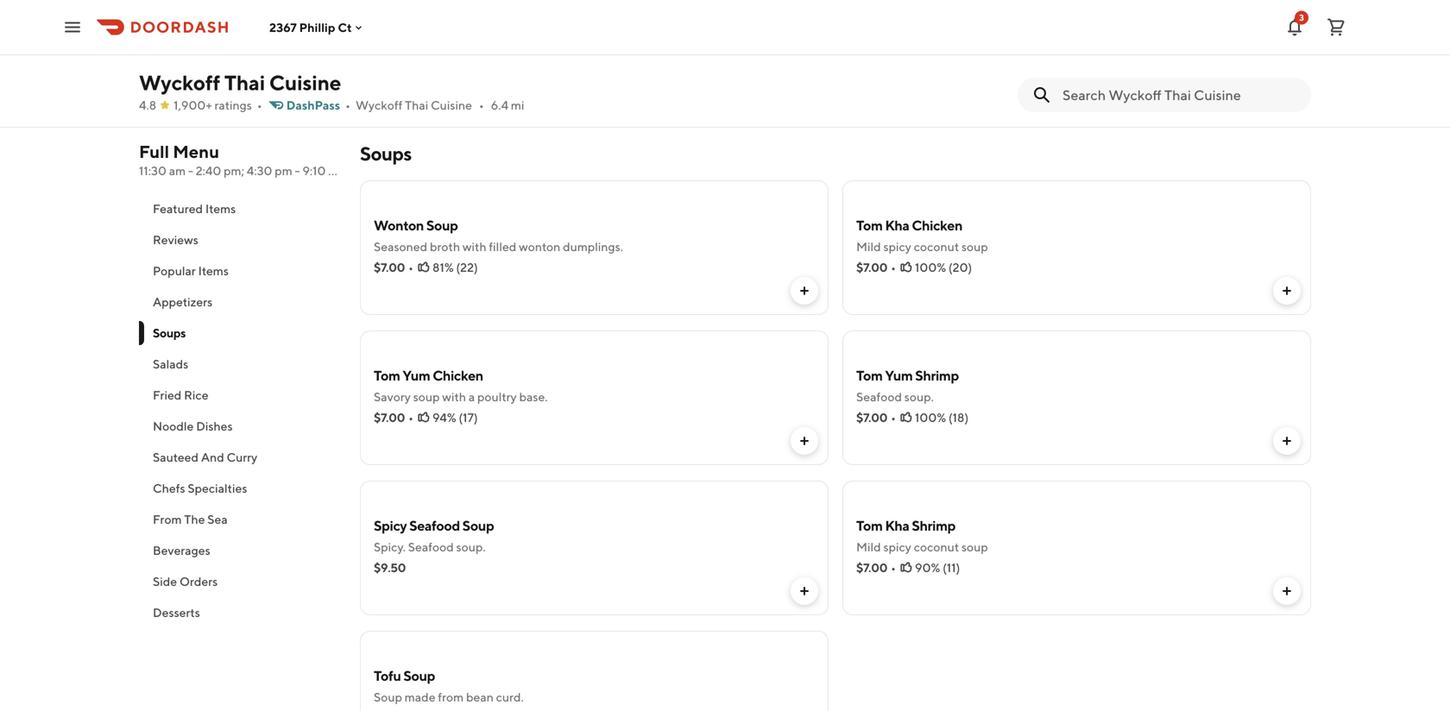 Task type: vqa. For each thing, say whether or not it's contained in the screenshot.
topmost "ORDER"
no



Task type: describe. For each thing, give the bounding box(es) containing it.
fried rice button
[[139, 380, 339, 411]]

2:40
[[196, 164, 221, 178]]

chefs specialties button
[[139, 473, 339, 504]]

from the sea button
[[139, 504, 339, 535]]

from
[[153, 513, 182, 527]]

Item Search search field
[[1063, 85, 1298, 104]]

noodle dishes button
[[139, 411, 339, 442]]

add item to cart image for wonton soup
[[798, 284, 812, 298]]

wonton
[[374, 217, 424, 234]]

• left '6.4'
[[479, 98, 484, 112]]

fried
[[153, 388, 182, 402]]

wonton
[[519, 240, 561, 254]]

100% for chicken
[[915, 260, 947, 275]]

thai for wyckoff thai cuisine • 6.4 mi
[[405, 98, 429, 112]]

noodle dishes
[[153, 419, 233, 434]]

from
[[438, 690, 464, 705]]

phillip
[[299, 20, 336, 34]]

81% (22)
[[433, 260, 478, 275]]

0 items, open order cart image
[[1326, 17, 1347, 38]]

seasoned
[[374, 240, 428, 254]]

tom for tom yum shrimp
[[857, 367, 883, 384]]

featured
[[153, 202, 203, 216]]

coconut for chicken
[[914, 240, 960, 254]]

• down tom kha chicken mild spicy coconut soup
[[891, 260, 896, 275]]

reviews
[[153, 233, 198, 247]]

3
[[1300, 13, 1305, 22]]

wyckoff for wyckoff thai cuisine • 6.4 mi
[[356, 98, 403, 112]]

11:30
[[139, 164, 167, 178]]

0 horizontal spatial soups
[[153, 326, 186, 340]]

2 vertical spatial seafood
[[408, 540, 454, 554]]

popular items
[[153, 264, 229, 278]]

spicy seafood soup spicy. seafood soup. $9.50
[[374, 518, 494, 575]]

made
[[405, 690, 436, 705]]

seafood inside tom yum shrimp seafood soup.
[[857, 390, 902, 404]]

soup. inside tom yum shrimp seafood soup.
[[905, 390, 934, 404]]

appetizers button
[[139, 287, 339, 318]]

100% (20)
[[915, 260, 973, 275]]

• left 90% at the bottom
[[891, 561, 896, 575]]

$7.00 for tom kha chicken
[[857, 260, 888, 275]]

• right ratings
[[257, 98, 262, 112]]

beverages
[[153, 544, 210, 558]]

1 vertical spatial seafood
[[409, 518, 460, 534]]

$7.00 for tom yum shrimp
[[857, 411, 888, 425]]

• down tom yum shrimp seafood soup.
[[891, 411, 896, 425]]

with inside wonton soup seasoned broth with filled wonton dumplings.
[[463, 240, 487, 254]]

sea
[[207, 513, 228, 527]]

shrimp for tom kha shrimp
[[912, 518, 956, 534]]

kha for shrimp
[[885, 518, 910, 534]]

$7.00 • for tom yum shrimp
[[857, 411, 896, 425]]

tofu soup soup made from bean curd.
[[374, 668, 524, 705]]

desserts button
[[139, 598, 339, 629]]

1 horizontal spatial soups
[[360, 142, 412, 165]]

mild for tom kha shrimp
[[857, 540, 881, 554]]

4.8
[[139, 98, 156, 112]]

tom for tom kha chicken
[[857, 217, 883, 234]]

soup inside wonton soup seasoned broth with filled wonton dumplings.
[[426, 217, 458, 234]]

2367 phillip ct button
[[269, 20, 366, 34]]

poultry
[[478, 390, 517, 404]]

mi
[[511, 98, 525, 112]]

100% (18)
[[915, 411, 969, 425]]

wyckoff thai cuisine • 6.4 mi
[[356, 98, 525, 112]]

1,900+ ratings •
[[174, 98, 262, 112]]

broth
[[430, 240, 460, 254]]

side
[[153, 575, 177, 589]]

base.
[[519, 390, 548, 404]]

and
[[201, 450, 224, 465]]

featured items
[[153, 202, 236, 216]]

1 - from the left
[[188, 164, 193, 178]]

chicken for tom kha chicken
[[912, 217, 963, 234]]

popular
[[153, 264, 196, 278]]

yum for shrimp
[[885, 367, 913, 384]]

dashpass
[[287, 98, 340, 112]]

1,900+
[[174, 98, 212, 112]]

filled
[[489, 240, 517, 254]]

tom kha shrimp mild spicy coconut soup
[[857, 518, 989, 554]]

soup for tom kha chicken
[[962, 240, 989, 254]]

94% (17)
[[433, 411, 478, 425]]

full menu 11:30 am - 2:40 pm; 4:30 pm - 9:10 pm
[[139, 142, 346, 178]]

spicy for shrimp
[[884, 540, 912, 554]]

(17)
[[459, 411, 478, 425]]

4:30
[[247, 164, 272, 178]]

sauteed and curry
[[153, 450, 258, 465]]

chefs specialties
[[153, 481, 247, 496]]

2367 phillip ct
[[269, 20, 352, 34]]

items for featured items
[[205, 202, 236, 216]]

$7.00 for tom kha shrimp
[[857, 561, 888, 575]]

$7.00 • for tom kha chicken
[[857, 260, 896, 275]]

salads
[[153, 357, 188, 371]]

spicy
[[374, 518, 407, 534]]

add item to cart image for tom kha chicken
[[1281, 284, 1295, 298]]

chicken for tom yum chicken
[[433, 367, 483, 384]]

add item to cart image for tom yum chicken
[[798, 434, 812, 448]]



Task type: locate. For each thing, give the bounding box(es) containing it.
$7.00 for wonton soup
[[374, 260, 405, 275]]

wyckoff up 1,900+ at left top
[[139, 70, 220, 95]]

desserts
[[153, 606, 200, 620]]

reviews button
[[139, 225, 339, 256]]

0 horizontal spatial soup.
[[456, 540, 486, 554]]

(18)
[[949, 411, 969, 425]]

$7.00 down tom kha chicken mild spicy coconut soup
[[857, 260, 888, 275]]

popular items button
[[139, 256, 339, 287]]

with up (22)
[[463, 240, 487, 254]]

1 horizontal spatial soup.
[[905, 390, 934, 404]]

yum for chicken
[[403, 367, 430, 384]]

2 100% from the top
[[915, 411, 947, 425]]

shrimp for tom yum shrimp
[[916, 367, 959, 384]]

mild for tom kha chicken
[[857, 240, 881, 254]]

wyckoff right dashpass •
[[356, 98, 403, 112]]

1 vertical spatial kha
[[885, 518, 910, 534]]

$7.00 for tom yum chicken
[[374, 411, 405, 425]]

2 add item to cart image from the top
[[1281, 434, 1295, 448]]

yum inside tom yum chicken savory soup with a poultry base.
[[403, 367, 430, 384]]

soups up "salads"
[[153, 326, 186, 340]]

savory
[[374, 390, 411, 404]]

soup
[[962, 240, 989, 254], [413, 390, 440, 404], [962, 540, 989, 554]]

0 vertical spatial kha
[[885, 217, 910, 234]]

0 horizontal spatial chicken
[[433, 367, 483, 384]]

cuisine for wyckoff thai cuisine
[[269, 70, 341, 95]]

2 vertical spatial soup
[[962, 540, 989, 554]]

side orders button
[[139, 567, 339, 598]]

ratings
[[215, 98, 252, 112]]

wyckoff thai cuisine
[[139, 70, 341, 95]]

add item to cart image for spicy seafood soup
[[798, 585, 812, 598]]

100%
[[915, 260, 947, 275], [915, 411, 947, 425]]

0 vertical spatial with
[[463, 240, 487, 254]]

$7.00 • for tom yum chicken
[[374, 411, 414, 425]]

0 horizontal spatial yum
[[403, 367, 430, 384]]

mild inside tom kha chicken mild spicy coconut soup
[[857, 240, 881, 254]]

menu
[[173, 142, 219, 162]]

1 horizontal spatial -
[[295, 164, 300, 178]]

cuisine for wyckoff thai cuisine • 6.4 mi
[[431, 98, 472, 112]]

1 vertical spatial shrimp
[[912, 518, 956, 534]]

add item to cart image for tom yum shrimp
[[1281, 434, 1295, 448]]

wyckoff for wyckoff thai cuisine
[[139, 70, 220, 95]]

sauteed
[[153, 450, 199, 465]]

soups down wyckoff thai cuisine • 6.4 mi
[[360, 142, 412, 165]]

kha
[[885, 217, 910, 234], [885, 518, 910, 534]]

wyckoff
[[139, 70, 220, 95], [356, 98, 403, 112]]

beverages button
[[139, 535, 339, 567]]

1 vertical spatial with
[[442, 390, 466, 404]]

rice
[[184, 388, 209, 402]]

wonton soup seasoned broth with filled wonton dumplings.
[[374, 217, 623, 254]]

add item to cart image
[[798, 284, 812, 298], [798, 434, 812, 448], [798, 585, 812, 598], [1281, 585, 1295, 598]]

2 - from the left
[[295, 164, 300, 178]]

spicy.
[[374, 540, 406, 554]]

• down savory
[[409, 411, 414, 425]]

0 horizontal spatial cuisine
[[269, 70, 341, 95]]

•
[[257, 98, 262, 112], [346, 98, 351, 112], [479, 98, 484, 112], [409, 260, 414, 275], [891, 260, 896, 275], [409, 411, 414, 425], [891, 411, 896, 425], [891, 561, 896, 575]]

1 vertical spatial 100%
[[915, 411, 947, 425]]

tom inside tom yum shrimp seafood soup.
[[857, 367, 883, 384]]

90% (11)
[[915, 561, 961, 575]]

• right dashpass on the top left of page
[[346, 98, 351, 112]]

tom yum shrimp seafood soup.
[[857, 367, 959, 404]]

(11)
[[943, 561, 961, 575]]

items for popular items
[[198, 264, 229, 278]]

2 mild from the top
[[857, 540, 881, 554]]

the
[[184, 513, 205, 527]]

soup inside spicy seafood soup spicy. seafood soup. $9.50
[[463, 518, 494, 534]]

0 vertical spatial soups
[[360, 142, 412, 165]]

items up "reviews" button
[[205, 202, 236, 216]]

2 kha from the top
[[885, 518, 910, 534]]

0 horizontal spatial wyckoff
[[139, 70, 220, 95]]

chicken inside tom kha chicken mild spicy coconut soup
[[912, 217, 963, 234]]

full
[[139, 142, 169, 162]]

0 vertical spatial coconut
[[914, 240, 960, 254]]

1 horizontal spatial thai
[[405, 98, 429, 112]]

$7.00 •
[[374, 260, 414, 275], [857, 260, 896, 275], [374, 411, 414, 425], [857, 411, 896, 425], [857, 561, 896, 575]]

1 vertical spatial soup.
[[456, 540, 486, 554]]

salads button
[[139, 349, 339, 380]]

2367
[[269, 20, 297, 34]]

tom kha chicken mild spicy coconut soup
[[857, 217, 989, 254]]

soup inside tom kha chicken mild spicy coconut soup
[[962, 240, 989, 254]]

mild inside tom kha shrimp mild spicy coconut soup
[[857, 540, 881, 554]]

1 vertical spatial soups
[[153, 326, 186, 340]]

$7.00 • down savory
[[374, 411, 414, 425]]

shrimp up 100% (18)
[[916, 367, 959, 384]]

1 coconut from the top
[[914, 240, 960, 254]]

spicy for chicken
[[884, 240, 912, 254]]

soup inside tom kha shrimp mild spicy coconut soup
[[962, 540, 989, 554]]

$7.00 • for tom kha shrimp
[[857, 561, 896, 575]]

0 vertical spatial cuisine
[[269, 70, 341, 95]]

chefs
[[153, 481, 185, 496]]

items right popular
[[198, 264, 229, 278]]

1 horizontal spatial pm
[[328, 164, 346, 178]]

1 horizontal spatial cuisine
[[431, 98, 472, 112]]

1 kha from the top
[[885, 217, 910, 234]]

soup. inside spicy seafood soup spicy. seafood soup. $9.50
[[456, 540, 486, 554]]

81%
[[433, 260, 454, 275]]

coconut inside tom kha shrimp mild spicy coconut soup
[[914, 540, 960, 554]]

0 vertical spatial thai
[[224, 70, 265, 95]]

yum inside tom yum shrimp seafood soup.
[[885, 367, 913, 384]]

add item to cart image for tom kha shrimp
[[1281, 585, 1295, 598]]

0 vertical spatial shrimp
[[916, 367, 959, 384]]

0 vertical spatial spicy
[[884, 240, 912, 254]]

2 coconut from the top
[[914, 540, 960, 554]]

appetizers
[[153, 295, 213, 309]]

cuisine up dashpass on the top left of page
[[269, 70, 341, 95]]

$7.00 • down tom yum shrimp seafood soup.
[[857, 411, 896, 425]]

soups
[[360, 142, 412, 165], [153, 326, 186, 340]]

0 vertical spatial 100%
[[915, 260, 947, 275]]

1 vertical spatial mild
[[857, 540, 881, 554]]

0 vertical spatial mild
[[857, 240, 881, 254]]

$7.00 • down seasoned on the top left
[[374, 260, 414, 275]]

yum
[[403, 367, 430, 384], [885, 367, 913, 384]]

curd.
[[496, 690, 524, 705]]

dumplings.
[[563, 240, 623, 254]]

with
[[463, 240, 487, 254], [442, 390, 466, 404]]

tom inside tom kha shrimp mild spicy coconut soup
[[857, 518, 883, 534]]

soup
[[426, 217, 458, 234], [463, 518, 494, 534], [404, 668, 435, 684], [374, 690, 402, 705]]

1 vertical spatial soup
[[413, 390, 440, 404]]

am
[[169, 164, 186, 178]]

cuisine left '6.4'
[[431, 98, 472, 112]]

1 mild from the top
[[857, 240, 881, 254]]

0 vertical spatial seafood
[[857, 390, 902, 404]]

thai for wyckoff thai cuisine
[[224, 70, 265, 95]]

tom inside tom yum chicken savory soup with a poultry base.
[[374, 367, 400, 384]]

soup. right spicy.
[[456, 540, 486, 554]]

featured items button
[[139, 193, 339, 225]]

shrimp up "90% (11)"
[[912, 518, 956, 534]]

100% left (18)
[[915, 411, 947, 425]]

coconut inside tom kha chicken mild spicy coconut soup
[[914, 240, 960, 254]]

1 vertical spatial cuisine
[[431, 98, 472, 112]]

$7.00 down tom yum shrimp seafood soup.
[[857, 411, 888, 425]]

soup for tom kha shrimp
[[962, 540, 989, 554]]

soup inside tom yum chicken savory soup with a poultry base.
[[413, 390, 440, 404]]

a
[[469, 390, 475, 404]]

bean
[[466, 690, 494, 705]]

(22)
[[456, 260, 478, 275]]

chicken up the 100% (20)
[[912, 217, 963, 234]]

dishes
[[196, 419, 233, 434]]

1 add item to cart image from the top
[[1281, 284, 1295, 298]]

sauteed and curry button
[[139, 442, 339, 473]]

6.4
[[491, 98, 509, 112]]

chicken inside tom yum chicken savory soup with a poultry base.
[[433, 367, 483, 384]]

coconut
[[914, 240, 960, 254], [914, 540, 960, 554]]

0 vertical spatial items
[[205, 202, 236, 216]]

tom for tom yum chicken
[[374, 367, 400, 384]]

1 vertical spatial spicy
[[884, 540, 912, 554]]

dashpass •
[[287, 98, 351, 112]]

spicy
[[884, 240, 912, 254], [884, 540, 912, 554]]

ct
[[338, 20, 352, 34]]

$7.00 • left 90% at the bottom
[[857, 561, 896, 575]]

spicy inside tom kha shrimp mild spicy coconut soup
[[884, 540, 912, 554]]

2 yum from the left
[[885, 367, 913, 384]]

9:10
[[303, 164, 326, 178]]

0 horizontal spatial thai
[[224, 70, 265, 95]]

(20)
[[949, 260, 973, 275]]

1 vertical spatial add item to cart image
[[1281, 434, 1295, 448]]

mild
[[857, 240, 881, 254], [857, 540, 881, 554]]

1 spicy from the top
[[884, 240, 912, 254]]

open menu image
[[62, 17, 83, 38]]

0 vertical spatial wyckoff
[[139, 70, 220, 95]]

kha inside tom kha chicken mild spicy coconut soup
[[885, 217, 910, 234]]

$7.00 • down tom kha chicken mild spicy coconut soup
[[857, 260, 896, 275]]

chicken
[[912, 217, 963, 234], [433, 367, 483, 384]]

fried rice
[[153, 388, 209, 402]]

1 horizontal spatial chicken
[[912, 217, 963, 234]]

1 vertical spatial coconut
[[914, 540, 960, 554]]

add item to cart image
[[1281, 284, 1295, 298], [1281, 434, 1295, 448]]

tom
[[857, 217, 883, 234], [374, 367, 400, 384], [857, 367, 883, 384], [857, 518, 883, 534]]

- left 9:10
[[295, 164, 300, 178]]

• down seasoned on the top left
[[409, 260, 414, 275]]

- right am
[[188, 164, 193, 178]]

from the sea
[[153, 513, 228, 527]]

1 yum from the left
[[403, 367, 430, 384]]

1 100% from the top
[[915, 260, 947, 275]]

tom inside tom kha chicken mild spicy coconut soup
[[857, 217, 883, 234]]

seafood
[[857, 390, 902, 404], [409, 518, 460, 534], [408, 540, 454, 554]]

1 horizontal spatial yum
[[885, 367, 913, 384]]

kha for chicken
[[885, 217, 910, 234]]

pm;
[[224, 164, 244, 178]]

tofu
[[374, 668, 401, 684]]

tom yum chicken savory soup with a poultry base.
[[374, 367, 548, 404]]

$7.00 left 90% at the bottom
[[857, 561, 888, 575]]

with inside tom yum chicken savory soup with a poultry base.
[[442, 390, 466, 404]]

$9.50
[[374, 561, 406, 575]]

0 vertical spatial chicken
[[912, 217, 963, 234]]

thai left '6.4'
[[405, 98, 429, 112]]

2 pm from the left
[[328, 164, 346, 178]]

94%
[[433, 411, 457, 425]]

$7.00 • for wonton soup
[[374, 260, 414, 275]]

coconut up the 100% (20)
[[914, 240, 960, 254]]

$7.00 down savory
[[374, 411, 405, 425]]

chicken up a
[[433, 367, 483, 384]]

soup. up 100% (18)
[[905, 390, 934, 404]]

side orders
[[153, 575, 218, 589]]

notification bell image
[[1285, 17, 1306, 38]]

$7.00 down seasoned on the top left
[[374, 260, 405, 275]]

specialties
[[188, 481, 247, 496]]

coconut for shrimp
[[914, 540, 960, 554]]

shrimp
[[916, 367, 959, 384], [912, 518, 956, 534]]

orders
[[180, 575, 218, 589]]

100% left the (20)
[[915, 260, 947, 275]]

2 spicy from the top
[[884, 540, 912, 554]]

90%
[[915, 561, 941, 575]]

1 vertical spatial wyckoff
[[356, 98, 403, 112]]

pm right 4:30
[[275, 164, 293, 178]]

1 vertical spatial items
[[198, 264, 229, 278]]

0 vertical spatial add item to cart image
[[1281, 284, 1295, 298]]

shrimp inside tom kha shrimp mild spicy coconut soup
[[912, 518, 956, 534]]

1 pm from the left
[[275, 164, 293, 178]]

with left a
[[442, 390, 466, 404]]

tom for tom kha shrimp
[[857, 518, 883, 534]]

curry
[[227, 450, 258, 465]]

pm right 9:10
[[328, 164, 346, 178]]

100% for shrimp
[[915, 411, 947, 425]]

1 horizontal spatial wyckoff
[[356, 98, 403, 112]]

1 vertical spatial thai
[[405, 98, 429, 112]]

0 vertical spatial soup.
[[905, 390, 934, 404]]

spicy inside tom kha chicken mild spicy coconut soup
[[884, 240, 912, 254]]

1 vertical spatial chicken
[[433, 367, 483, 384]]

thai up ratings
[[224, 70, 265, 95]]

kha inside tom kha shrimp mild spicy coconut soup
[[885, 518, 910, 534]]

noodle
[[153, 419, 194, 434]]

0 vertical spatial soup
[[962, 240, 989, 254]]

shrimp inside tom yum shrimp seafood soup.
[[916, 367, 959, 384]]

0 horizontal spatial pm
[[275, 164, 293, 178]]

items
[[205, 202, 236, 216], [198, 264, 229, 278]]

0 horizontal spatial -
[[188, 164, 193, 178]]

coconut up "90% (11)"
[[914, 540, 960, 554]]



